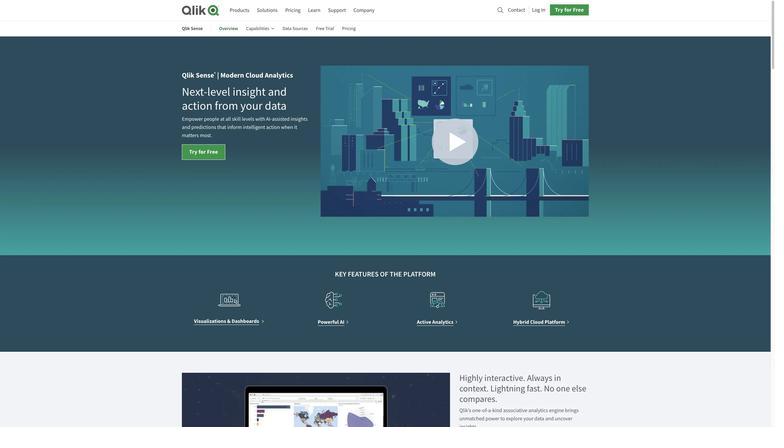 Task type: describe. For each thing, give the bounding box(es) containing it.
power
[[486, 415, 500, 422]]

to
[[501, 415, 506, 422]]

at
[[220, 116, 225, 123]]

0 horizontal spatial cloud
[[246, 71, 264, 80]]

company
[[354, 7, 375, 14]]

all
[[226, 116, 231, 123]]

try for free for topmost try for free link
[[556, 6, 584, 14]]

data inside highly interactive. always in context. lightning fast. no one else compares. qlik's one-of-a-kind associative analytics engine brings unmatched power to explore your data and uncover insights.
[[535, 415, 545, 422]]

watch video: qlik sense image
[[321, 66, 589, 217]]

sense for qlik sense
[[191, 25, 203, 32]]

insights.
[[460, 424, 478, 427]]

a-
[[489, 407, 493, 414]]

fast.
[[527, 383, 543, 394]]

products
[[230, 7, 250, 14]]

no
[[545, 383, 555, 394]]

for inside "qlik main" element
[[565, 6, 572, 14]]

try for topmost try for free link
[[556, 6, 564, 14]]

interactive.
[[485, 372, 526, 384]]

log in link
[[533, 5, 546, 15]]

highly interactive. always in context. lightning fast. no one else compares. qlik's one-of-a-kind associative analytics engine brings unmatched power to explore your data and uncover insights.
[[460, 372, 587, 427]]

predictions
[[192, 124, 216, 131]]

key features of the platform
[[335, 269, 436, 279]]

qlik sense ® | modern cloud analytics
[[182, 71, 293, 80]]

intelligent
[[243, 124, 265, 131]]

platform
[[404, 269, 436, 279]]

data inside next-level insight and action from your data empower people at all skill levels with ai-assisted insights and predictions that inform intelligent action when it matters most.
[[265, 98, 287, 113]]

0 horizontal spatial action
[[182, 98, 213, 113]]

kind
[[493, 407, 503, 414]]

qlik for qlik sense
[[182, 25, 190, 32]]

of
[[380, 269, 389, 279]]

the
[[390, 269, 402, 279]]

0 vertical spatial analytics
[[265, 71, 293, 80]]

powerful ai
[[318, 318, 345, 325]]

contact
[[509, 7, 526, 13]]

with
[[256, 116, 265, 123]]

dashboards
[[232, 318, 259, 325]]

qlik main element
[[230, 4, 589, 16]]

highly
[[460, 372, 483, 384]]

brings
[[566, 407, 579, 414]]

features
[[348, 269, 379, 279]]

trial
[[326, 26, 334, 32]]

1 horizontal spatial action
[[266, 124, 280, 131]]

that
[[217, 124, 226, 131]]

context.
[[460, 383, 489, 394]]

when
[[281, 124, 293, 131]]

platform
[[545, 318, 566, 325]]

qlik's
[[460, 407, 472, 414]]

0 horizontal spatial try for free link
[[182, 144, 226, 160]]

it
[[294, 124, 297, 131]]

active analytics link
[[417, 318, 458, 326]]

active analytics
[[417, 318, 454, 325]]

empower
[[182, 116, 203, 123]]

ai
[[340, 318, 345, 325]]

free trial link
[[316, 22, 334, 36]]

sources
[[293, 26, 308, 32]]

insight
[[233, 84, 266, 99]]

key
[[335, 269, 347, 279]]

ai-
[[266, 116, 272, 123]]

free trial
[[316, 26, 334, 32]]

your inside highly interactive. always in context. lightning fast. no one else compares. qlik's one-of-a-kind associative analytics engine brings unmatched power to explore your data and uncover insights.
[[524, 415, 534, 422]]

people
[[204, 116, 219, 123]]

in
[[555, 372, 562, 384]]

matters
[[182, 132, 199, 139]]

menu bar containing qlik sense
[[182, 22, 364, 36]]

free for topmost try for free link
[[573, 6, 584, 14]]

overview
[[219, 25, 238, 32]]

company link
[[354, 5, 375, 16]]

inform
[[227, 124, 242, 131]]

sense for qlik sense ® | modern cloud analytics
[[196, 71, 214, 80]]

next-
[[182, 84, 208, 99]]

powerful
[[318, 318, 339, 325]]

1 vertical spatial pricing link
[[342, 22, 356, 36]]

®
[[214, 71, 216, 76]]

your inside next-level insight and action from your data empower people at all skill levels with ai-assisted insights and predictions that inform intelligent action when it matters most.
[[241, 98, 263, 113]]

active
[[417, 318, 432, 325]]

uncover
[[555, 415, 573, 422]]

qlik sense link
[[182, 22, 203, 36]]

learn link
[[308, 5, 321, 16]]

free inside menu bar
[[316, 26, 325, 32]]

one
[[557, 383, 571, 394]]

overview link
[[219, 22, 238, 36]]

else
[[572, 383, 587, 394]]

products link
[[230, 5, 250, 16]]

log in
[[533, 7, 546, 13]]

qlik for qlik sense ® | modern cloud analytics
[[182, 71, 195, 80]]

levels
[[242, 116, 255, 123]]

hybrid
[[514, 318, 530, 325]]

try for leftmost try for free link
[[189, 148, 198, 156]]

menu bar inside "qlik main" element
[[230, 5, 375, 16]]

and inside highly interactive. always in context. lightning fast. no one else compares. qlik's one-of-a-kind associative analytics engine brings unmatched power to explore your data and uncover insights.
[[546, 415, 554, 422]]

lightning
[[491, 383, 526, 394]]



Task type: locate. For each thing, give the bounding box(es) containing it.
and up assisted
[[268, 84, 287, 99]]

your down analytics
[[524, 415, 534, 422]]

0 vertical spatial your
[[241, 98, 263, 113]]

0 vertical spatial free
[[573, 6, 584, 14]]

1 vertical spatial cloud
[[531, 318, 544, 325]]

capabilities
[[246, 26, 269, 32]]

0 vertical spatial try for free
[[556, 6, 584, 14]]

and down engine
[[546, 415, 554, 422]]

try for free link down most.
[[182, 144, 226, 160]]

pricing for topmost pricing link
[[286, 7, 301, 14]]

qlik
[[182, 25, 190, 32], [182, 71, 195, 80]]

try for free for leftmost try for free link
[[189, 148, 218, 156]]

&
[[227, 318, 231, 325]]

unmatched
[[460, 415, 485, 422]]

1 horizontal spatial data
[[535, 415, 545, 422]]

pricing up data sources
[[286, 7, 301, 14]]

data
[[283, 26, 292, 32]]

0 horizontal spatial free
[[207, 148, 218, 156]]

0 horizontal spatial for
[[199, 148, 206, 156]]

your
[[241, 98, 263, 113], [524, 415, 534, 422]]

visualizations & dashboards link
[[194, 317, 265, 325]]

qlik sense
[[182, 25, 203, 32]]

cloud up insight
[[246, 71, 264, 80]]

2 qlik from the top
[[182, 71, 195, 80]]

menu bar containing products
[[230, 5, 375, 16]]

data up assisted
[[265, 98, 287, 113]]

0 vertical spatial qlik
[[182, 25, 190, 32]]

1 horizontal spatial analytics
[[433, 318, 454, 325]]

2 vertical spatial and
[[546, 415, 554, 422]]

contact link
[[509, 5, 526, 15]]

action
[[182, 98, 213, 113], [266, 124, 280, 131]]

2 horizontal spatial and
[[546, 415, 554, 422]]

and
[[268, 84, 287, 99], [182, 124, 191, 131], [546, 415, 554, 422]]

1 horizontal spatial and
[[268, 84, 287, 99]]

1 horizontal spatial try for free link
[[551, 4, 589, 16]]

0 vertical spatial sense
[[191, 25, 203, 32]]

engine
[[550, 407, 565, 414]]

0 vertical spatial pricing link
[[286, 5, 301, 16]]

pricing for the bottom pricing link
[[342, 26, 356, 32]]

explore
[[507, 415, 523, 422]]

0 horizontal spatial data
[[265, 98, 287, 113]]

1 vertical spatial menu bar
[[182, 22, 364, 36]]

1 vertical spatial your
[[524, 415, 534, 422]]

hybrid cloud platform
[[514, 318, 566, 325]]

try for free right in
[[556, 6, 584, 14]]

1 horizontal spatial cloud
[[531, 318, 544, 325]]

qlik inside menu bar
[[182, 25, 190, 32]]

log
[[533, 7, 541, 13]]

skill
[[232, 116, 241, 123]]

0 vertical spatial try
[[556, 6, 564, 14]]

visualizations & dashboards
[[194, 318, 259, 325]]

0 horizontal spatial your
[[241, 98, 263, 113]]

and up matters
[[182, 124, 191, 131]]

1 horizontal spatial pricing link
[[342, 22, 356, 36]]

1 horizontal spatial your
[[524, 415, 534, 422]]

data sources
[[283, 26, 308, 32]]

click image to watch the qlik associative engine video. image
[[182, 373, 451, 427]]

1 horizontal spatial for
[[565, 6, 572, 14]]

0 vertical spatial pricing
[[286, 7, 301, 14]]

insights
[[291, 116, 308, 123]]

1 vertical spatial analytics
[[433, 318, 454, 325]]

0 horizontal spatial try for free
[[189, 148, 218, 156]]

try for free inside "qlik main" element
[[556, 6, 584, 14]]

1 vertical spatial for
[[199, 148, 206, 156]]

1 horizontal spatial try for free
[[556, 6, 584, 14]]

1 vertical spatial try for free
[[189, 148, 218, 156]]

0 horizontal spatial try
[[189, 148, 198, 156]]

free
[[573, 6, 584, 14], [316, 26, 325, 32], [207, 148, 218, 156]]

1 vertical spatial pricing
[[342, 26, 356, 32]]

0 horizontal spatial analytics
[[265, 71, 293, 80]]

powerful ai link
[[318, 318, 349, 326]]

free inside "qlik main" element
[[573, 6, 584, 14]]

1 horizontal spatial try
[[556, 6, 564, 14]]

action up empower on the top left of page
[[182, 98, 213, 113]]

sense
[[191, 25, 203, 32], [196, 71, 214, 80]]

try for free link
[[551, 4, 589, 16], [182, 144, 226, 160]]

pricing link up data sources
[[286, 5, 301, 16]]

2 horizontal spatial free
[[573, 6, 584, 14]]

solutions link
[[257, 5, 278, 16]]

solutions
[[257, 7, 278, 14]]

0 vertical spatial for
[[565, 6, 572, 14]]

for right in
[[565, 6, 572, 14]]

visualizations
[[194, 318, 226, 325]]

1 vertical spatial qlik
[[182, 71, 195, 80]]

most.
[[200, 132, 212, 139]]

in
[[542, 7, 546, 13]]

qlik up next-
[[182, 71, 195, 80]]

sense left |
[[196, 71, 214, 80]]

pricing inside "qlik main" element
[[286, 7, 301, 14]]

next-level insight and action from your data empower people at all skill levels with ai-assisted insights and predictions that inform intelligent action when it matters most.
[[182, 84, 308, 139]]

0 horizontal spatial and
[[182, 124, 191, 131]]

try
[[556, 6, 564, 14], [189, 148, 198, 156]]

of-
[[483, 407, 489, 414]]

associative
[[504, 407, 528, 414]]

data sources link
[[283, 22, 308, 36]]

level
[[208, 84, 230, 99]]

|
[[217, 71, 219, 80]]

capabilities link
[[246, 22, 275, 36]]

pricing link right trial
[[342, 22, 356, 36]]

try for free link right in
[[551, 4, 589, 16]]

for
[[565, 6, 572, 14], [199, 148, 206, 156]]

compares.
[[460, 393, 498, 405]]

0 vertical spatial try for free link
[[551, 4, 589, 16]]

1 horizontal spatial free
[[316, 26, 325, 32]]

1 vertical spatial action
[[266, 124, 280, 131]]

from
[[215, 98, 238, 113]]

action down ai-
[[266, 124, 280, 131]]

one-
[[473, 407, 483, 414]]

0 horizontal spatial pricing link
[[286, 5, 301, 16]]

0 vertical spatial data
[[265, 98, 287, 113]]

assisted
[[272, 116, 290, 123]]

0 horizontal spatial pricing
[[286, 7, 301, 14]]

1 vertical spatial try for free link
[[182, 144, 226, 160]]

1 vertical spatial sense
[[196, 71, 214, 80]]

pricing
[[286, 7, 301, 14], [342, 26, 356, 32]]

support
[[328, 7, 346, 14]]

try right in
[[556, 6, 564, 14]]

pricing right trial
[[342, 26, 356, 32]]

pricing link
[[286, 5, 301, 16], [342, 22, 356, 36]]

data down analytics
[[535, 415, 545, 422]]

sense down go to the home page. 'image'
[[191, 25, 203, 32]]

sense inside menu bar
[[191, 25, 203, 32]]

1 vertical spatial try
[[189, 148, 198, 156]]

always
[[528, 372, 553, 384]]

1 vertical spatial data
[[535, 415, 545, 422]]

support link
[[328, 5, 346, 16]]

cloud
[[246, 71, 264, 80], [531, 318, 544, 325]]

modern
[[221, 71, 244, 80]]

0 vertical spatial menu bar
[[230, 5, 375, 16]]

menu bar down solutions link
[[182, 22, 364, 36]]

1 vertical spatial free
[[316, 26, 325, 32]]

2 vertical spatial free
[[207, 148, 218, 156]]

for down most.
[[199, 148, 206, 156]]

menu bar up the sources
[[230, 5, 375, 16]]

0 vertical spatial cloud
[[246, 71, 264, 80]]

0 vertical spatial action
[[182, 98, 213, 113]]

1 horizontal spatial pricing
[[342, 26, 356, 32]]

try inside "qlik main" element
[[556, 6, 564, 14]]

1 vertical spatial and
[[182, 124, 191, 131]]

learn
[[308, 7, 321, 14]]

your up levels
[[241, 98, 263, 113]]

try down matters
[[189, 148, 198, 156]]

0 vertical spatial and
[[268, 84, 287, 99]]

cloud right hybrid
[[531, 318, 544, 325]]

try for free down most.
[[189, 148, 218, 156]]

hybrid cloud platform link
[[514, 318, 570, 326]]

1 qlik from the top
[[182, 25, 190, 32]]

qlik down go to the home page. 'image'
[[182, 25, 190, 32]]

free for leftmost try for free link
[[207, 148, 218, 156]]

try for free
[[556, 6, 584, 14], [189, 148, 218, 156]]

go to the home page. image
[[182, 5, 219, 16]]

analytics
[[529, 407, 549, 414]]

menu bar
[[230, 5, 375, 16], [182, 22, 364, 36]]



Task type: vqa. For each thing, say whether or not it's contained in the screenshot.
data within the Highly interactive. Always in context. Lightning fast. No one else compares. Qlik's one-of-a-kind associative analytics engine brings unmatched power to explore your data and uncover insights.
yes



